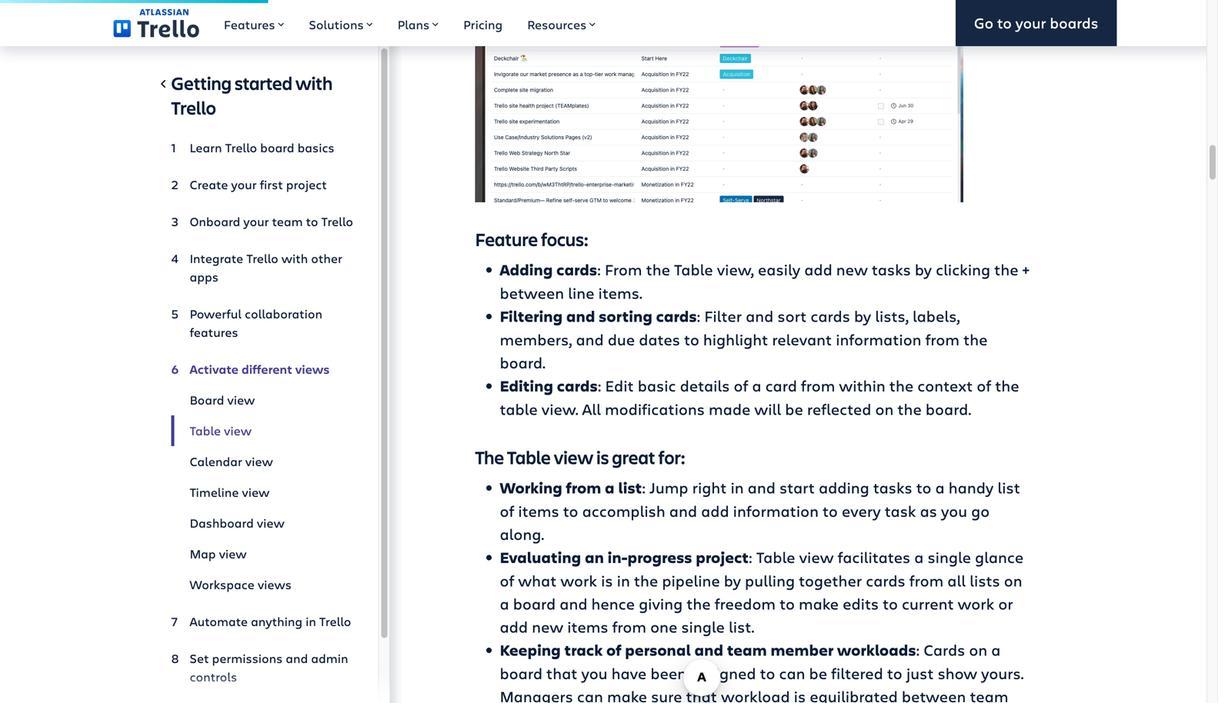 Task type: vqa. For each thing, say whether or not it's contained in the screenshot.
the right Meeting
no



Task type: locate. For each thing, give the bounding box(es) containing it.
by up freedom
[[724, 571, 742, 591]]

0 vertical spatial board.
[[500, 352, 546, 373]]

: from the table view, easily add new tasks by clicking the + between line items.
[[500, 259, 1030, 303]]

: inside : filter and sort cards by lists, labels, members, and due dates to highlight relevant information from the board.
[[697, 306, 701, 326]]

table
[[675, 259, 714, 280], [190, 423, 221, 439], [507, 445, 551, 470], [757, 547, 796, 568]]

in down evaluating an in-progress project
[[617, 571, 630, 591]]

add right easily
[[805, 259, 833, 280]]

2 vertical spatial board
[[500, 663, 543, 684]]

on for lists
[[1005, 571, 1023, 591]]

working from a list
[[500, 478, 642, 499]]

board view
[[190, 392, 255, 408]]

cards down facilitates
[[866, 571, 906, 591]]

0 horizontal spatial single
[[682, 617, 725, 638]]

with for trello
[[282, 250, 308, 267]]

trello down getting
[[171, 95, 216, 120]]

board down what
[[513, 594, 556, 614]]

new up keeping
[[532, 617, 564, 638]]

start
[[780, 477, 815, 498]]

board. down context
[[926, 399, 972, 420]]

1 vertical spatial items
[[568, 617, 609, 638]]

1 vertical spatial make
[[607, 686, 648, 704]]

board. up editing
[[500, 352, 546, 373]]

work
[[561, 571, 598, 591], [958, 594, 995, 614]]

1 horizontal spatial views
[[295, 361, 330, 378]]

1 horizontal spatial add
[[702, 501, 730, 522]]

and left hence
[[560, 594, 588, 614]]

view right board
[[227, 392, 255, 408]]

: inside : from the table view, easily add new tasks by clicking the + between line items.
[[598, 259, 601, 280]]

2 vertical spatial add
[[500, 617, 528, 638]]

cards inside : table view facilitates a single glance of what work is in the pipeline by pulling together cards from all lists on a board and hence giving the freedom to make edits to current work or add new items from one single list.
[[866, 571, 906, 591]]

features
[[224, 16, 275, 33]]

boards
[[1051, 13, 1099, 33]]

together
[[799, 571, 863, 591]]

on up show
[[970, 640, 988, 661]]

0 horizontal spatial board.
[[500, 352, 546, 373]]

be inside : edit basic details of a card from within the context of the table view. all modifications made will be reflected on the board.
[[786, 399, 804, 420]]

evaluating an in-progress project
[[500, 547, 749, 568]]

view for dashboard view
[[257, 515, 285, 532]]

work down an
[[561, 571, 598, 591]]

0 horizontal spatial views
[[258, 577, 292, 593]]

: for working from a list
[[642, 477, 646, 498]]

1 vertical spatial in
[[617, 571, 630, 591]]

a right facilitates
[[915, 547, 924, 568]]

view for table view
[[224, 423, 252, 439]]

with for started
[[296, 71, 333, 95]]

adding cards
[[500, 259, 598, 280]]

1 horizontal spatial make
[[799, 594, 839, 614]]

project right first at left
[[286, 176, 327, 193]]

1 vertical spatial be
[[810, 663, 828, 684]]

0 vertical spatial by
[[915, 259, 932, 280]]

to up workload
[[760, 663, 776, 684]]

from down the labels,
[[926, 329, 960, 350]]

: left edit
[[598, 375, 602, 396]]

tasks up lists,
[[872, 259, 911, 280]]

view down "table view" link
[[245, 454, 273, 470]]

the
[[475, 445, 504, 470]]

0 vertical spatial information
[[836, 329, 922, 350]]

the down context
[[898, 399, 922, 420]]

timeline
[[190, 484, 239, 501]]

0 horizontal spatial that
[[547, 663, 578, 684]]

with left 'other'
[[282, 250, 308, 267]]

cards up dates
[[656, 306, 697, 327]]

on inside : edit basic details of a card from within the context of the table view. all modifications made will be reflected on the board.
[[876, 399, 894, 420]]

: inside : cards on a board that you have been assigned to can be filtered to just show yours. managers can make sure that workload is equilibrated between te
[[917, 640, 920, 661]]

items
[[518, 501, 560, 522], [568, 617, 609, 638]]

0 horizontal spatial team
[[272, 213, 303, 230]]

1 horizontal spatial work
[[958, 594, 995, 614]]

edits
[[843, 594, 879, 614]]

0 horizontal spatial make
[[607, 686, 648, 704]]

1 horizontal spatial be
[[810, 663, 828, 684]]

with right started
[[296, 71, 333, 95]]

all
[[948, 571, 966, 591]]

table up the working on the bottom left
[[507, 445, 551, 470]]

editing cards
[[500, 376, 598, 397]]

single
[[928, 547, 972, 568], [682, 617, 725, 638]]

0 vertical spatial be
[[786, 399, 804, 420]]

your left first at left
[[231, 176, 257, 193]]

by left lists,
[[855, 306, 872, 326]]

the up context
[[964, 329, 988, 350]]

between down just
[[902, 686, 967, 704]]

of left what
[[500, 571, 515, 591]]

:
[[598, 259, 601, 280], [697, 306, 701, 326], [598, 375, 602, 396], [642, 477, 646, 498], [749, 547, 753, 568], [917, 640, 920, 661]]

to right go
[[998, 13, 1012, 33]]

0 horizontal spatial by
[[724, 571, 742, 591]]

: for evaluating an in-progress project
[[749, 547, 753, 568]]

0 horizontal spatial you
[[582, 663, 608, 684]]

tasks inside : from the table view, easily add new tasks by clicking the + between line items.
[[872, 259, 911, 280]]

1 list from the left
[[998, 477, 1021, 498]]

0 horizontal spatial information
[[734, 501, 819, 522]]

0 horizontal spatial work
[[561, 571, 598, 591]]

: inside : edit basic details of a card from within the context of the table view. all modifications made will be reflected on the board.
[[598, 375, 602, 396]]

1 horizontal spatial new
[[837, 259, 868, 280]]

trello up admin
[[319, 614, 351, 630]]

be down member
[[810, 663, 828, 684]]

be right will
[[786, 399, 804, 420]]

1 vertical spatial board
[[513, 594, 556, 614]]

team down list.
[[727, 640, 767, 661]]

table up pulling
[[757, 547, 796, 568]]

by inside : filter and sort cards by lists, labels, members, and due dates to highlight relevant information from the board.
[[855, 306, 872, 326]]

0 vertical spatial work
[[561, 571, 598, 591]]

features
[[190, 324, 238, 341]]

between
[[500, 283, 564, 303], [902, 686, 967, 704]]

0 vertical spatial project
[[286, 176, 327, 193]]

features button
[[212, 0, 297, 46]]

0 horizontal spatial be
[[786, 399, 804, 420]]

0 vertical spatial views
[[295, 361, 330, 378]]

that down track
[[547, 663, 578, 684]]

view down calendar view link
[[242, 484, 270, 501]]

information down lists,
[[836, 329, 922, 350]]

0 horizontal spatial project
[[286, 176, 327, 193]]

in inside the "automate anything in trello" 'link'
[[306, 614, 316, 630]]

trello inside getting started with trello
[[171, 95, 216, 120]]

0 horizontal spatial items
[[518, 501, 560, 522]]

1 vertical spatial board.
[[926, 399, 972, 420]]

0 vertical spatial new
[[837, 259, 868, 280]]

page progress progress bar
[[0, 0, 268, 3]]

1 horizontal spatial in
[[617, 571, 630, 591]]

solutions
[[309, 16, 364, 33]]

tasks inside : jump right in and start adding tasks to a handy list of items to accomplish and add information to every task as you go along.
[[874, 477, 913, 498]]

1 horizontal spatial you
[[942, 501, 968, 522]]

powerful collaboration features link
[[171, 299, 354, 348]]

adding
[[819, 477, 870, 498]]

board down keeping
[[500, 663, 543, 684]]

cards up line
[[557, 259, 598, 280]]

of inside : jump right in and start adding tasks to a handy list of items to accomplish and add information to every task as you go along.
[[500, 501, 515, 522]]

: left jump
[[642, 477, 646, 498]]

by left clicking
[[915, 259, 932, 280]]

+
[[1023, 259, 1030, 280]]

: up pulling
[[749, 547, 753, 568]]

members,
[[500, 329, 572, 350]]

table left view,
[[675, 259, 714, 280]]

set
[[190, 651, 209, 667]]

add inside : jump right in and start adding tasks to a handy list of items to accomplish and add information to every task as you go along.
[[702, 501, 730, 522]]

1 vertical spatial new
[[532, 617, 564, 638]]

0 horizontal spatial add
[[500, 617, 528, 638]]

other
[[311, 250, 343, 267]]

make inside : table view facilitates a single glance of what work is in the pipeline by pulling together cards from all lists on a board and hence giving the freedom to make edits to current work or add new items from one single list.
[[799, 594, 839, 614]]

trello right learn
[[225, 139, 257, 156]]

items inside : table view facilitates a single glance of what work is in the pipeline by pulling together cards from all lists on a board and hence giving the freedom to make edits to current work or add new items from one single list.
[[568, 617, 609, 638]]

in right anything
[[306, 614, 316, 630]]

and left admin
[[286, 651, 308, 667]]

: inside : jump right in and start adding tasks to a handy list of items to accomplish and add information to every task as you go along.
[[642, 477, 646, 498]]

view for map view
[[219, 546, 247, 562]]

timeline view link
[[171, 477, 354, 508]]

getting
[[171, 71, 232, 95]]

0 vertical spatial can
[[780, 663, 806, 684]]

1 vertical spatial is
[[601, 571, 613, 591]]

within
[[840, 375, 886, 396]]

1 horizontal spatial board.
[[926, 399, 972, 420]]

single up keeping track of personal and team member workloads
[[682, 617, 725, 638]]

1 horizontal spatial by
[[855, 306, 872, 326]]

1 vertical spatial tasks
[[874, 477, 913, 498]]

from
[[926, 329, 960, 350], [801, 375, 836, 396], [566, 478, 602, 499], [910, 571, 944, 591], [613, 617, 647, 638]]

a up as
[[936, 477, 945, 498]]

0 vertical spatial between
[[500, 283, 564, 303]]

0 horizontal spatial on
[[876, 399, 894, 420]]

all
[[583, 399, 601, 420]]

labels,
[[913, 306, 961, 326]]

integrate
[[190, 250, 243, 267]]

1 vertical spatial between
[[902, 686, 967, 704]]

: up just
[[917, 640, 920, 661]]

2 horizontal spatial in
[[731, 477, 744, 498]]

0 horizontal spatial in
[[306, 614, 316, 630]]

2 vertical spatial on
[[970, 640, 988, 661]]

in inside : table view facilitates a single glance of what work is in the pipeline by pulling together cards from all lists on a board and hence giving the freedom to make edits to current work or add new items from one single list.
[[617, 571, 630, 591]]

0 vertical spatial in
[[731, 477, 744, 498]]

cards inside : filter and sort cards by lists, labels, members, and due dates to highlight relevant information from the board.
[[811, 306, 851, 326]]

between inside : from the table view, easily add new tasks by clicking the + between line items.
[[500, 283, 564, 303]]

to right dates
[[685, 329, 700, 350]]

0 vertical spatial single
[[928, 547, 972, 568]]

between up the filtering
[[500, 283, 564, 303]]

board inside : table view facilitates a single glance of what work is in the pipeline by pulling together cards from all lists on a board and hence giving the freedom to make edits to current work or add new items from one single list.
[[513, 594, 556, 614]]

view up calendar view
[[224, 423, 252, 439]]

with inside the integrate trello with other apps
[[282, 250, 308, 267]]

cards up the relevant
[[811, 306, 851, 326]]

1 vertical spatial by
[[855, 306, 872, 326]]

timeline view
[[190, 484, 270, 501]]

: jump right in and start adding tasks to a handy list of items to accomplish and add information to every task as you go along.
[[500, 477, 1021, 545]]

1 horizontal spatial between
[[902, 686, 967, 704]]

1 horizontal spatial on
[[970, 640, 988, 661]]

a up accomplish
[[605, 478, 615, 499]]

dashboard
[[190, 515, 254, 532]]

in
[[731, 477, 744, 498], [617, 571, 630, 591], [306, 614, 316, 630]]

add inside : from the table view, easily add new tasks by clicking the + between line items.
[[805, 259, 833, 280]]

of up along.
[[500, 501, 515, 522]]

: cards on a board that you have been assigned to can be filtered to just show yours. managers can make sure that workload is equilibrated between te
[[500, 640, 1024, 704]]

make
[[799, 594, 839, 614], [607, 686, 648, 704]]

1 vertical spatial that
[[686, 686, 718, 704]]

powerful
[[190, 306, 242, 322]]

1 vertical spatial work
[[958, 594, 995, 614]]

table
[[500, 399, 538, 420]]

trello inside 'link'
[[319, 614, 351, 630]]

your down create your first project
[[244, 213, 269, 230]]

1 vertical spatial views
[[258, 577, 292, 593]]

2 horizontal spatial by
[[915, 259, 932, 280]]

you right as
[[942, 501, 968, 522]]

is left great
[[597, 445, 609, 470]]

single up all
[[928, 547, 972, 568]]

is inside : cards on a board that you have been assigned to can be filtered to just show yours. managers can make sure that workload is equilibrated between te
[[794, 686, 806, 704]]

trello up 'other'
[[321, 213, 353, 230]]

: filter and sort cards by lists, labels, members, and due dates to highlight relevant information from the board.
[[500, 306, 988, 373]]

0 vertical spatial that
[[547, 663, 578, 684]]

project up pipeline
[[696, 547, 749, 568]]

with inside getting started with trello
[[296, 71, 333, 95]]

0 vertical spatial add
[[805, 259, 833, 280]]

items down the working on the bottom left
[[518, 501, 560, 522]]

1 horizontal spatial can
[[780, 663, 806, 684]]

from up 'reflected'
[[801, 375, 836, 396]]

1 vertical spatial your
[[231, 176, 257, 193]]

can down track
[[577, 686, 604, 704]]

0 vertical spatial you
[[942, 501, 968, 522]]

can
[[780, 663, 806, 684], [577, 686, 604, 704]]

and up 'assigned' at right bottom
[[695, 640, 724, 661]]

filtered
[[832, 663, 884, 684]]

your for create your first project
[[231, 176, 257, 193]]

2 vertical spatial is
[[794, 686, 806, 704]]

0 horizontal spatial new
[[532, 617, 564, 638]]

a left card
[[753, 375, 762, 396]]

0 vertical spatial make
[[799, 594, 839, 614]]

0 horizontal spatial can
[[577, 686, 604, 704]]

1 vertical spatial you
[[582, 663, 608, 684]]

2 horizontal spatial on
[[1005, 571, 1023, 591]]

a
[[753, 375, 762, 396], [936, 477, 945, 498], [605, 478, 615, 499], [915, 547, 924, 568], [500, 594, 509, 614], [992, 640, 1001, 661]]

1 horizontal spatial single
[[928, 547, 972, 568]]

1 horizontal spatial project
[[696, 547, 749, 568]]

freedom
[[715, 594, 776, 614]]

: table view facilitates a single glance of what work is in the pipeline by pulling together cards from all lists on a board and hence giving the freedom to make edits to current work or add new items from one single list.
[[500, 547, 1024, 638]]

on inside : table view facilitates a single glance of what work is in the pipeline by pulling together cards from all lists on a board and hence giving the freedom to make edits to current work or add new items from one single list.
[[1005, 571, 1023, 591]]

1 horizontal spatial list
[[998, 477, 1021, 498]]

1 horizontal spatial that
[[686, 686, 718, 704]]

in right right
[[731, 477, 744, 498]]

details
[[680, 375, 730, 396]]

first
[[260, 176, 283, 193]]

make inside : cards on a board that you have been assigned to can be filtered to just show yours. managers can make sure that workload is equilibrated between te
[[607, 686, 648, 704]]

in inside : jump right in and start adding tasks to a handy list of items to accomplish and add information to every task as you go along.
[[731, 477, 744, 498]]

in-
[[608, 547, 628, 568]]

relevant
[[773, 329, 832, 350]]

onboard
[[190, 213, 240, 230]]

the down pipeline
[[687, 594, 711, 614]]

0 horizontal spatial between
[[500, 283, 564, 303]]

plans button
[[385, 0, 451, 46]]

1 vertical spatial with
[[282, 250, 308, 267]]

1 vertical spatial project
[[696, 547, 749, 568]]

list up accomplish
[[619, 478, 642, 499]]

list
[[998, 477, 1021, 498], [619, 478, 642, 499]]

cards
[[924, 640, 966, 661]]

trello
[[171, 95, 216, 120], [225, 139, 257, 156], [321, 213, 353, 230], [247, 250, 279, 267], [319, 614, 351, 630]]

is up hence
[[601, 571, 613, 591]]

1 horizontal spatial team
[[727, 640, 767, 661]]

add up keeping
[[500, 617, 528, 638]]

1 vertical spatial on
[[1005, 571, 1023, 591]]

along.
[[500, 524, 545, 545]]

items up track
[[568, 617, 609, 638]]

new inside : table view facilitates a single glance of what work is in the pipeline by pulling together cards from all lists on a board and hence giving the freedom to make edits to current work or add new items from one single list.
[[532, 617, 564, 638]]

0 vertical spatial tasks
[[872, 259, 911, 280]]

2 list from the left
[[619, 478, 642, 499]]

that
[[547, 663, 578, 684], [686, 686, 718, 704]]

calendar view
[[190, 454, 273, 470]]

new
[[837, 259, 868, 280], [532, 617, 564, 638]]

2 vertical spatial by
[[724, 571, 742, 591]]

what
[[518, 571, 557, 591]]

show
[[938, 663, 978, 684]]

managers
[[500, 686, 574, 704]]

2 vertical spatial in
[[306, 614, 316, 630]]

will
[[755, 399, 782, 420]]

0 vertical spatial on
[[876, 399, 894, 420]]

0 horizontal spatial list
[[619, 478, 642, 499]]

2 vertical spatial your
[[244, 213, 269, 230]]

board up first at left
[[260, 139, 295, 156]]

trello down the onboard your team to trello link
[[247, 250, 279, 267]]

on down within
[[876, 399, 894, 420]]

view,
[[717, 259, 754, 280]]

resources
[[528, 16, 587, 33]]

map view
[[190, 546, 247, 562]]

lists
[[970, 571, 1001, 591]]

1 vertical spatial information
[[734, 501, 819, 522]]

of up made at the right of the page
[[734, 375, 749, 396]]

1 horizontal spatial information
[[836, 329, 922, 350]]

on up or at bottom right
[[1005, 571, 1023, 591]]

feature focus:
[[475, 227, 589, 251]]

an
[[585, 547, 604, 568]]

work down lists
[[958, 594, 995, 614]]

1 horizontal spatial items
[[568, 617, 609, 638]]

hence
[[592, 594, 635, 614]]

view down timeline view link at the bottom left of page
[[257, 515, 285, 532]]

project inside create your first project link
[[286, 176, 327, 193]]

0 vertical spatial with
[[296, 71, 333, 95]]

plans
[[398, 16, 430, 33]]

track
[[565, 640, 603, 661]]

2 horizontal spatial add
[[805, 259, 833, 280]]

1 vertical spatial add
[[702, 501, 730, 522]]

: inside : table view facilitates a single glance of what work is in the pipeline by pulling together cards from all lists on a board and hence giving the freedom to make edits to current work or add new items from one single list.
[[749, 547, 753, 568]]

view up together
[[800, 547, 834, 568]]

0 vertical spatial items
[[518, 501, 560, 522]]



Task type: describe. For each thing, give the bounding box(es) containing it.
a up keeping
[[500, 594, 509, 614]]

keeping
[[500, 640, 561, 661]]

member
[[771, 640, 834, 661]]

you inside : jump right in and start adding tasks to a handy list of items to accomplish and add information to every task as you go along.
[[942, 501, 968, 522]]

glance
[[976, 547, 1024, 568]]

integrate trello with other apps link
[[171, 243, 354, 293]]

from up current
[[910, 571, 944, 591]]

table down board
[[190, 423, 221, 439]]

items inside : jump right in and start adding tasks to a handy list of items to accomplish and add information to every task as you go along.
[[518, 501, 560, 522]]

and inside set permissions and admin controls
[[286, 651, 308, 667]]

the inside : filter and sort cards by lists, labels, members, and due dates to highlight relevant information from the board.
[[964, 329, 988, 350]]

filtering
[[500, 306, 563, 327]]

one
[[651, 617, 678, 638]]

apps
[[190, 269, 219, 285]]

to inside : filter and sort cards by lists, labels, members, and due dates to highlight relevant information from the board.
[[685, 329, 700, 350]]

of right context
[[977, 375, 992, 396]]

equilibrated
[[810, 686, 898, 704]]

and left 'sort' at the right top
[[746, 306, 774, 326]]

activate different views
[[190, 361, 330, 378]]

the down progress
[[634, 571, 659, 591]]

the right within
[[890, 375, 914, 396]]

for:
[[659, 445, 686, 470]]

and down filtering and sorting cards
[[576, 329, 604, 350]]

yours.
[[982, 663, 1024, 684]]

from down hence
[[613, 617, 647, 638]]

workspace views
[[190, 577, 292, 593]]

activate different views link
[[171, 354, 354, 385]]

: for filtering and sorting cards
[[697, 306, 701, 326]]

card
[[766, 375, 798, 396]]

an image showing an example of a table view of a trello board image
[[475, 0, 964, 203]]

cards up all
[[557, 376, 598, 397]]

automate anything in trello link
[[171, 607, 354, 638]]

0 vertical spatial is
[[597, 445, 609, 470]]

pulling
[[745, 571, 795, 591]]

to down working from a list at the bottom of page
[[563, 501, 579, 522]]

giving
[[639, 594, 683, 614]]

task
[[885, 501, 917, 522]]

sort
[[778, 306, 807, 326]]

workload
[[721, 686, 790, 704]]

a inside : jump right in and start adding tasks to a handy list of items to accomplish and add information to every task as you go along.
[[936, 477, 945, 498]]

0 vertical spatial board
[[260, 139, 295, 156]]

to left just
[[888, 663, 903, 684]]

workspace views link
[[171, 570, 354, 601]]

board. inside : edit basic details of a card from within the context of the table view. all modifications made will be reflected on the board.
[[926, 399, 972, 420]]

is inside : table view facilitates a single glance of what work is in the pipeline by pulling together cards from all lists on a board and hence giving the freedom to make edits to current work or add new items from one single list.
[[601, 571, 613, 591]]

set permissions and admin controls link
[[171, 644, 354, 693]]

collaboration
[[245, 306, 323, 322]]

been
[[651, 663, 687, 684]]

new inside : from the table view, easily add new tasks by clicking the + between line items.
[[837, 259, 868, 280]]

of up the have
[[607, 640, 622, 661]]

between inside : cards on a board that you have been assigned to can be filtered to just show yours. managers can make sure that workload is equilibrated between te
[[902, 686, 967, 704]]

and down line
[[567, 306, 596, 327]]

information inside : jump right in and start adding tasks to a handy list of items to accomplish and add information to every task as you go along.
[[734, 501, 819, 522]]

on for reflected
[[876, 399, 894, 420]]

learn trello board basics link
[[171, 132, 354, 163]]

from
[[605, 259, 643, 280]]

progress
[[628, 547, 693, 568]]

on inside : cards on a board that you have been assigned to can be filtered to just show yours. managers can make sure that workload is equilibrated between te
[[970, 640, 988, 661]]

0 vertical spatial team
[[272, 213, 303, 230]]

anything
[[251, 614, 303, 630]]

by inside : table view facilitates a single glance of what work is in the pipeline by pulling together cards from all lists on a board and hence giving the freedom to make edits to current work or add new items from one single list.
[[724, 571, 742, 591]]

information inside : filter and sort cards by lists, labels, members, and due dates to highlight relevant information from the board.
[[836, 329, 922, 350]]

started
[[235, 71, 293, 95]]

as
[[921, 501, 938, 522]]

from inside : edit basic details of a card from within the context of the table view. all modifications made will be reflected on the board.
[[801, 375, 836, 396]]

just
[[907, 663, 934, 684]]

getting started with trello link
[[171, 71, 354, 126]]

the left '+'
[[995, 259, 1019, 280]]

sure
[[651, 686, 683, 704]]

line
[[568, 283, 595, 303]]

easily
[[758, 259, 801, 280]]

1 vertical spatial can
[[577, 686, 604, 704]]

atlassian trello image
[[114, 9, 199, 38]]

dashboard view link
[[171, 508, 354, 539]]

dates
[[639, 329, 681, 350]]

workspace
[[190, 577, 255, 593]]

from down the table view is great for:
[[566, 478, 602, 499]]

learn
[[190, 139, 222, 156]]

the right context
[[996, 375, 1020, 396]]

automate
[[190, 614, 248, 630]]

add inside : table view facilitates a single glance of what work is in the pipeline by pulling together cards from all lists on a board and hence giving the freedom to make edits to current work or add new items from one single list.
[[500, 617, 528, 638]]

views inside 'link'
[[258, 577, 292, 593]]

1 vertical spatial single
[[682, 617, 725, 638]]

trello inside the integrate trello with other apps
[[247, 250, 279, 267]]

filtering and sorting cards
[[500, 306, 697, 327]]

board
[[190, 392, 224, 408]]

your for onboard your team to trello
[[244, 213, 269, 230]]

a inside : cards on a board that you have been assigned to can be filtered to just show yours. managers can make sure that workload is equilibrated between te
[[992, 640, 1001, 661]]

0 vertical spatial your
[[1016, 13, 1047, 33]]

workloads
[[838, 640, 917, 661]]

highlight
[[704, 329, 769, 350]]

basic
[[638, 375, 676, 396]]

feature
[[475, 227, 538, 251]]

view inside : table view facilitates a single glance of what work is in the pipeline by pulling together cards from all lists on a board and hence giving the freedom to make edits to current work or add new items from one single list.
[[800, 547, 834, 568]]

of inside : table view facilitates a single glance of what work is in the pipeline by pulling together cards from all lists on a board and hence giving the freedom to make edits to current work or add new items from one single list.
[[500, 571, 515, 591]]

list inside : jump right in and start adding tasks to a handy list of items to accomplish and add information to every task as you go along.
[[998, 477, 1021, 498]]

and left start
[[748, 477, 776, 498]]

the right from
[[646, 259, 671, 280]]

board. inside : filter and sort cards by lists, labels, members, and due dates to highlight relevant information from the board.
[[500, 352, 546, 373]]

evaluating
[[500, 547, 582, 568]]

lists,
[[876, 306, 909, 326]]

view for calendar view
[[245, 454, 273, 470]]

go to your boards
[[975, 13, 1099, 33]]

to down adding
[[823, 501, 838, 522]]

1 vertical spatial team
[[727, 640, 767, 661]]

activate
[[190, 361, 239, 378]]

and inside : table view facilitates a single glance of what work is in the pipeline by pulling together cards from all lists on a board and hence giving the freedom to make edits to current work or add new items from one single list.
[[560, 594, 588, 614]]

view up working from a list at the bottom of page
[[554, 445, 594, 470]]

view for board view
[[227, 392, 255, 408]]

pricing
[[464, 16, 503, 33]]

you inside : cards on a board that you have been assigned to can be filtered to just show yours. managers can make sure that workload is equilibrated between te
[[582, 663, 608, 684]]

table inside : table view facilitates a single glance of what work is in the pipeline by pulling together cards from all lists on a board and hence giving the freedom to make edits to current work or add new items from one single list.
[[757, 547, 796, 568]]

list.
[[729, 617, 755, 638]]

table inside : from the table view, easily add new tasks by clicking the + between line items.
[[675, 259, 714, 280]]

view.
[[542, 399, 579, 420]]

table view
[[190, 423, 252, 439]]

: for editing cards
[[598, 375, 602, 396]]

from inside : filter and sort cards by lists, labels, members, and due dates to highlight relevant information from the board.
[[926, 329, 960, 350]]

focus:
[[541, 227, 589, 251]]

to right "edits"
[[883, 594, 899, 614]]

edit
[[606, 375, 634, 396]]

admin
[[311, 651, 348, 667]]

integrate trello with other apps
[[190, 250, 343, 285]]

map
[[190, 546, 216, 562]]

be inside : cards on a board that you have been assigned to can be filtered to just show yours. managers can make sure that workload is equilibrated between te
[[810, 663, 828, 684]]

create your first project
[[190, 176, 327, 193]]

by inside : from the table view, easily add new tasks by clicking the + between line items.
[[915, 259, 932, 280]]

board inside : cards on a board that you have been assigned to can be filtered to just show yours. managers can make sure that workload is equilibrated between te
[[500, 663, 543, 684]]

: for adding cards
[[598, 259, 601, 280]]

view for timeline view
[[242, 484, 270, 501]]

table view link
[[171, 416, 354, 447]]

personal
[[625, 640, 691, 661]]

: for keeping track of personal and team member workloads
[[917, 640, 920, 661]]

context
[[918, 375, 974, 396]]

onboard your team to trello
[[190, 213, 353, 230]]

resources button
[[515, 0, 608, 46]]

getting started with trello
[[171, 71, 333, 120]]

working
[[500, 478, 563, 499]]

to down pulling
[[780, 594, 795, 614]]

to up as
[[917, 477, 932, 498]]

and down jump
[[670, 501, 698, 522]]

made
[[709, 399, 751, 420]]

the table view is great for:
[[475, 445, 686, 470]]

accomplish
[[583, 501, 666, 522]]

go
[[975, 13, 994, 33]]

to up 'other'
[[306, 213, 318, 230]]

a inside : edit basic details of a card from within the context of the table view. all modifications made will be reflected on the board.
[[753, 375, 762, 396]]



